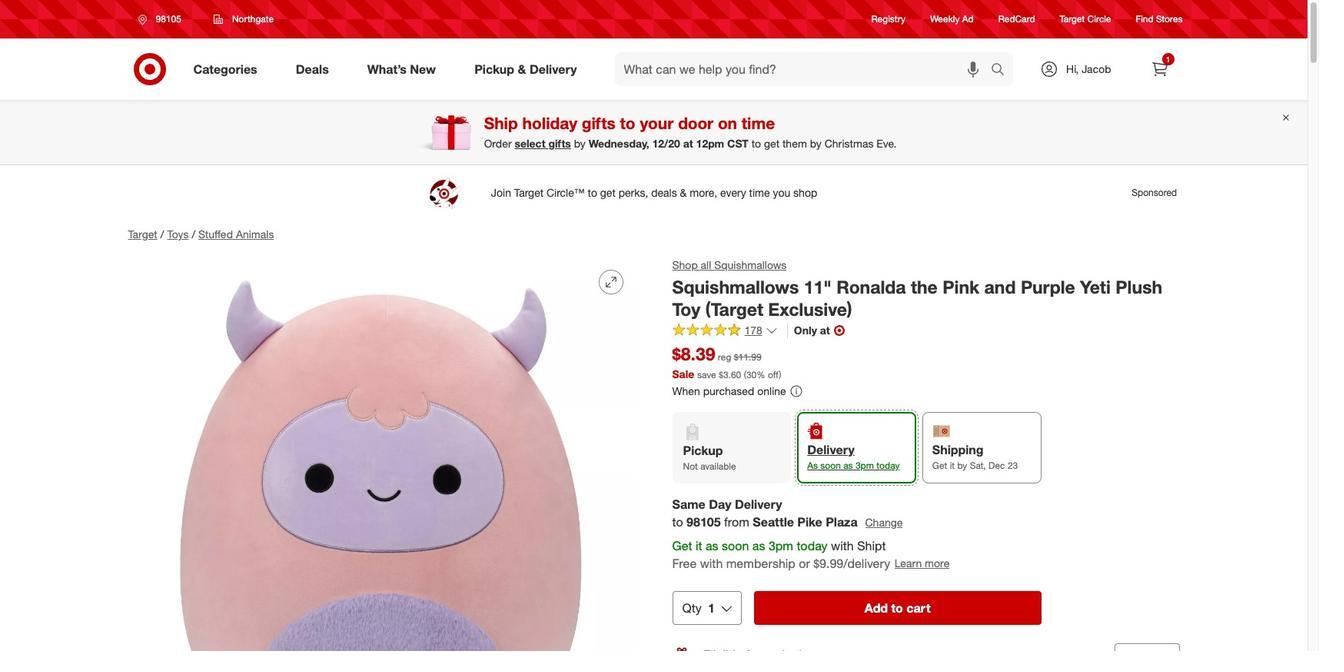 Task type: describe. For each thing, give the bounding box(es) containing it.
learn more button
[[894, 555, 951, 573]]

search
[[984, 63, 1021, 78]]

0 vertical spatial squishmallows
[[714, 258, 787, 271]]

3.60
[[723, 369, 741, 381]]

what's new link
[[354, 52, 455, 86]]

to down same
[[672, 514, 683, 530]]

target circle
[[1060, 13, 1111, 25]]

wednesday,
[[589, 137, 649, 150]]

pickup & delivery
[[475, 61, 577, 77]]

23
[[1008, 460, 1018, 471]]

more
[[925, 557, 950, 570]]

&
[[518, 61, 526, 77]]

target for target circle
[[1060, 13, 1085, 25]]

all
[[701, 258, 711, 271]]

1 / from the left
[[161, 228, 164, 241]]

circle
[[1088, 13, 1111, 25]]

pink
[[943, 276, 980, 298]]

to inside add to cart button
[[892, 600, 903, 616]]

save
[[697, 369, 716, 381]]

redcard link
[[999, 13, 1035, 26]]

when
[[672, 385, 700, 398]]

target circle link
[[1060, 13, 1111, 26]]

today inside delivery as soon as 3pm today
[[877, 460, 900, 471]]

30
[[746, 369, 757, 381]]

yeti
[[1080, 276, 1111, 298]]

weekly ad
[[930, 13, 974, 25]]

available
[[701, 461, 736, 472]]

shipping get it by sat, dec 23
[[932, 442, 1018, 471]]

1 horizontal spatial by
[[810, 137, 822, 150]]

add
[[865, 600, 888, 616]]

eve.
[[877, 137, 897, 150]]

seattle
[[753, 514, 794, 530]]

178 link
[[672, 323, 778, 341]]

3pm inside delivery as soon as 3pm today
[[856, 460, 874, 471]]

1 horizontal spatial as
[[753, 538, 765, 554]]

12pm
[[696, 137, 724, 150]]

to 98105
[[672, 514, 721, 530]]

categories
[[193, 61, 257, 77]]

new
[[410, 61, 436, 77]]

squishmallows 11&#34; ronalda the pink and purple yeti plush toy (target exclusive), 1 of 16 image
[[128, 258, 635, 651]]

or
[[799, 556, 810, 571]]

deals link
[[283, 52, 348, 86]]

cst
[[727, 137, 749, 150]]

weekly ad link
[[930, 13, 974, 26]]

(target
[[705, 298, 763, 320]]

membership
[[726, 556, 796, 571]]

)
[[779, 369, 781, 381]]

%
[[757, 369, 765, 381]]

northgate button
[[204, 5, 284, 33]]

christmas
[[825, 137, 874, 150]]

to left 'get'
[[752, 137, 761, 150]]

online
[[757, 385, 786, 398]]

ship holiday gifts to your door on time order select gifts by wednesday, 12/20 at 12pm cst to get them by christmas eve.
[[484, 113, 897, 150]]

find stores link
[[1136, 13, 1183, 26]]

1 horizontal spatial 1
[[1166, 55, 1170, 64]]

day
[[709, 497, 732, 512]]

ad
[[962, 13, 974, 25]]

pickup & delivery link
[[461, 52, 596, 86]]

qty 1
[[682, 600, 715, 616]]

from
[[724, 514, 750, 530]]

$8.39 reg $11.99 sale save $ 3.60 ( 30 % off )
[[672, 343, 781, 381]]

get inside get it as soon as 3pm today with shipt free with membership or $9.99/delivery learn more
[[672, 538, 692, 554]]

stores
[[1156, 13, 1183, 25]]

target link
[[128, 228, 157, 241]]

pickup for not
[[683, 443, 723, 458]]

when purchased online
[[672, 385, 786, 398]]

12/20
[[652, 137, 680, 150]]

1 link
[[1143, 52, 1177, 86]]

only
[[794, 324, 817, 337]]

get
[[764, 137, 780, 150]]

purchased
[[703, 385, 755, 398]]

what's
[[367, 61, 407, 77]]

what's new
[[367, 61, 436, 77]]

delivery for pickup & delivery
[[530, 61, 577, 77]]

find stores
[[1136, 13, 1183, 25]]

$
[[719, 369, 723, 381]]

1 vertical spatial 98105
[[687, 514, 721, 530]]

pickup for &
[[475, 61, 514, 77]]

add to cart button
[[754, 591, 1041, 625]]

from seattle pike plaza
[[724, 514, 858, 530]]

registry link
[[872, 13, 906, 26]]

stuffed
[[198, 228, 233, 241]]

0 horizontal spatial with
[[700, 556, 723, 571]]

soon inside delivery as soon as 3pm today
[[821, 460, 841, 471]]

on
[[718, 113, 737, 133]]

holiday
[[522, 113, 577, 133]]

same
[[672, 497, 706, 512]]

animals
[[236, 228, 274, 241]]

today inside get it as soon as 3pm today with shipt free with membership or $9.99/delivery learn more
[[797, 538, 828, 554]]

shop all squishmallows squishmallows 11" ronalda the pink and purple yeti plush toy (target exclusive)
[[672, 258, 1163, 320]]



Task type: locate. For each thing, give the bounding box(es) containing it.
target left circle
[[1060, 13, 1085, 25]]

delivery for same day delivery
[[735, 497, 782, 512]]

0 horizontal spatial 1
[[708, 600, 715, 616]]

find
[[1136, 13, 1154, 25]]

soon right as
[[821, 460, 841, 471]]

1 vertical spatial 3pm
[[769, 538, 793, 554]]

off
[[768, 369, 779, 381]]

gifts up wednesday,
[[582, 113, 616, 133]]

1 down stores
[[1166, 55, 1170, 64]]

stuffed animals link
[[198, 228, 274, 241]]

squishmallows up '(target'
[[672, 276, 799, 298]]

0 vertical spatial 1
[[1166, 55, 1170, 64]]

1 vertical spatial gifts
[[549, 137, 571, 150]]

0 vertical spatial with
[[831, 538, 854, 554]]

by right them
[[810, 137, 822, 150]]

178
[[745, 324, 763, 337]]

target for target / toys / stuffed animals
[[128, 228, 157, 241]]

them
[[783, 137, 807, 150]]

3pm inside get it as soon as 3pm today with shipt free with membership or $9.99/delivery learn more
[[769, 538, 793, 554]]

1 vertical spatial it
[[696, 538, 702, 554]]

pickup
[[475, 61, 514, 77], [683, 443, 723, 458]]

your
[[640, 113, 674, 133]]

pickup left &
[[475, 61, 514, 77]]

it inside shipping get it by sat, dec 23
[[950, 460, 955, 471]]

0 vertical spatial target
[[1060, 13, 1085, 25]]

toys link
[[167, 228, 189, 241]]

$9.99/delivery
[[814, 556, 891, 571]]

as
[[844, 460, 853, 471], [706, 538, 719, 554], [753, 538, 765, 554]]

0 horizontal spatial today
[[797, 538, 828, 554]]

exclusive)
[[768, 298, 852, 320]]

it up the "free" at the right of page
[[696, 538, 702, 554]]

98105 down same
[[687, 514, 721, 530]]

add to cart
[[865, 600, 931, 616]]

0 horizontal spatial it
[[696, 538, 702, 554]]

1 horizontal spatial /
[[192, 228, 195, 241]]

categories link
[[180, 52, 277, 86]]

1 horizontal spatial gifts
[[582, 113, 616, 133]]

sat,
[[970, 460, 986, 471]]

1 right "qty"
[[708, 600, 715, 616]]

0 horizontal spatial by
[[574, 137, 586, 150]]

1 vertical spatial pickup
[[683, 443, 723, 458]]

1 vertical spatial squishmallows
[[672, 276, 799, 298]]

1 vertical spatial delivery
[[807, 442, 855, 458]]

What can we help you find? suggestions appear below search field
[[615, 52, 995, 86]]

not
[[683, 461, 698, 472]]

with up the $9.99/delivery
[[831, 538, 854, 554]]

to up wednesday,
[[620, 113, 636, 133]]

reg
[[718, 352, 731, 363]]

change
[[865, 516, 903, 529]]

0 horizontal spatial get
[[672, 538, 692, 554]]

delivery as soon as 3pm today
[[807, 442, 900, 471]]

qty
[[682, 600, 702, 616]]

0 horizontal spatial 3pm
[[769, 538, 793, 554]]

by down holiday
[[574, 137, 586, 150]]

it down shipping
[[950, 460, 955, 471]]

1 horizontal spatial it
[[950, 460, 955, 471]]

target left the toys 'link' at left top
[[128, 228, 157, 241]]

by left the sat,
[[958, 460, 967, 471]]

2 horizontal spatial as
[[844, 460, 853, 471]]

get
[[932, 460, 947, 471], [672, 538, 692, 554]]

as
[[807, 460, 818, 471]]

soon down from
[[722, 538, 749, 554]]

2 horizontal spatial by
[[958, 460, 967, 471]]

0 horizontal spatial target
[[128, 228, 157, 241]]

by inside shipping get it by sat, dec 23
[[958, 460, 967, 471]]

1 vertical spatial 1
[[708, 600, 715, 616]]

0 horizontal spatial soon
[[722, 538, 749, 554]]

at right only
[[820, 324, 830, 337]]

/ right the toys 'link' at left top
[[192, 228, 195, 241]]

98105 left northgate dropdown button
[[156, 13, 181, 25]]

1
[[1166, 55, 1170, 64], [708, 600, 715, 616]]

(
[[744, 369, 746, 381]]

advertisement region
[[116, 175, 1192, 211]]

3pm right as
[[856, 460, 874, 471]]

0 horizontal spatial gifts
[[549, 137, 571, 150]]

free
[[672, 556, 697, 571]]

get it as soon as 3pm today with shipt free with membership or $9.99/delivery learn more
[[672, 538, 950, 571]]

get down shipping
[[932, 460, 947, 471]]

0 vertical spatial at
[[683, 137, 693, 150]]

plush
[[1116, 276, 1163, 298]]

ship
[[484, 113, 518, 133]]

1 horizontal spatial 98105
[[687, 514, 721, 530]]

1 vertical spatial soon
[[722, 538, 749, 554]]

shipt
[[857, 538, 886, 554]]

1 horizontal spatial with
[[831, 538, 854, 554]]

shipping
[[932, 442, 984, 458]]

target / toys / stuffed animals
[[128, 228, 274, 241]]

hi,
[[1066, 62, 1079, 75]]

to right add
[[892, 600, 903, 616]]

target
[[1060, 13, 1085, 25], [128, 228, 157, 241]]

0 vertical spatial get
[[932, 460, 947, 471]]

1 vertical spatial target
[[128, 228, 157, 241]]

0 horizontal spatial /
[[161, 228, 164, 241]]

at
[[683, 137, 693, 150], [820, 324, 830, 337]]

1 horizontal spatial soon
[[821, 460, 841, 471]]

0 horizontal spatial delivery
[[530, 61, 577, 77]]

0 vertical spatial 98105
[[156, 13, 181, 25]]

only at
[[794, 324, 830, 337]]

98105 inside 98105 dropdown button
[[156, 13, 181, 25]]

as inside delivery as soon as 3pm today
[[844, 460, 853, 471]]

the
[[911, 276, 938, 298]]

today up or
[[797, 538, 828, 554]]

as up membership
[[753, 538, 765, 554]]

gifts
[[582, 113, 616, 133], [549, 137, 571, 150]]

with
[[831, 538, 854, 554], [700, 556, 723, 571]]

sale
[[672, 368, 694, 381]]

2 / from the left
[[192, 228, 195, 241]]

soon inside get it as soon as 3pm today with shipt free with membership or $9.99/delivery learn more
[[722, 538, 749, 554]]

ronalda
[[837, 276, 906, 298]]

pickup inside the pickup not available
[[683, 443, 723, 458]]

1 horizontal spatial today
[[877, 460, 900, 471]]

delivery up as
[[807, 442, 855, 458]]

at down door
[[683, 137, 693, 150]]

0 horizontal spatial 98105
[[156, 13, 181, 25]]

delivery
[[530, 61, 577, 77], [807, 442, 855, 458], [735, 497, 782, 512]]

with right the "free" at the right of page
[[700, 556, 723, 571]]

0 horizontal spatial pickup
[[475, 61, 514, 77]]

as down to 98105
[[706, 538, 719, 554]]

plaza
[[826, 514, 858, 530]]

1 horizontal spatial target
[[1060, 13, 1085, 25]]

delivery inside delivery as soon as 3pm today
[[807, 442, 855, 458]]

1 vertical spatial get
[[672, 538, 692, 554]]

0 vertical spatial it
[[950, 460, 955, 471]]

$8.39
[[672, 343, 715, 365]]

0 vertical spatial today
[[877, 460, 900, 471]]

today
[[877, 460, 900, 471], [797, 538, 828, 554]]

2 horizontal spatial delivery
[[807, 442, 855, 458]]

jacob
[[1082, 62, 1111, 75]]

1 vertical spatial today
[[797, 538, 828, 554]]

toys
[[167, 228, 189, 241]]

pickup not available
[[683, 443, 736, 472]]

0 vertical spatial pickup
[[475, 61, 514, 77]]

cart
[[907, 600, 931, 616]]

pickup up not
[[683, 443, 723, 458]]

0 horizontal spatial at
[[683, 137, 693, 150]]

weekly
[[930, 13, 960, 25]]

1 horizontal spatial at
[[820, 324, 830, 337]]

today up change
[[877, 460, 900, 471]]

delivery right &
[[530, 61, 577, 77]]

door
[[678, 113, 714, 133]]

1 vertical spatial at
[[820, 324, 830, 337]]

/ left toys
[[161, 228, 164, 241]]

as right as
[[844, 460, 853, 471]]

1 horizontal spatial get
[[932, 460, 947, 471]]

hi, jacob
[[1066, 62, 1111, 75]]

gifts down holiday
[[549, 137, 571, 150]]

it
[[950, 460, 955, 471], [696, 538, 702, 554]]

1 vertical spatial with
[[700, 556, 723, 571]]

purple
[[1021, 276, 1075, 298]]

3pm down seattle
[[769, 538, 793, 554]]

1 horizontal spatial delivery
[[735, 497, 782, 512]]

same day delivery
[[672, 497, 782, 512]]

0 vertical spatial soon
[[821, 460, 841, 471]]

delivery up seattle
[[735, 497, 782, 512]]

pike
[[798, 514, 822, 530]]

northgate
[[232, 13, 274, 25]]

get up the "free" at the right of page
[[672, 538, 692, 554]]

learn
[[895, 557, 922, 570]]

dec
[[989, 460, 1005, 471]]

0 vertical spatial delivery
[[530, 61, 577, 77]]

0 vertical spatial gifts
[[582, 113, 616, 133]]

squishmallows right all
[[714, 258, 787, 271]]

at inside ship holiday gifts to your door on time order select gifts by wednesday, 12/20 at 12pm cst to get them by christmas eve.
[[683, 137, 693, 150]]

1 horizontal spatial 3pm
[[856, 460, 874, 471]]

2 vertical spatial delivery
[[735, 497, 782, 512]]

0 vertical spatial 3pm
[[856, 460, 874, 471]]

0 horizontal spatial as
[[706, 538, 719, 554]]

it inside get it as soon as 3pm today with shipt free with membership or $9.99/delivery learn more
[[696, 538, 702, 554]]

toy
[[672, 298, 700, 320]]

get inside shipping get it by sat, dec 23
[[932, 460, 947, 471]]

1 horizontal spatial pickup
[[683, 443, 723, 458]]



Task type: vqa. For each thing, say whether or not it's contained in the screenshot.
"$10.00 When purchased online" corresponding to Tree
no



